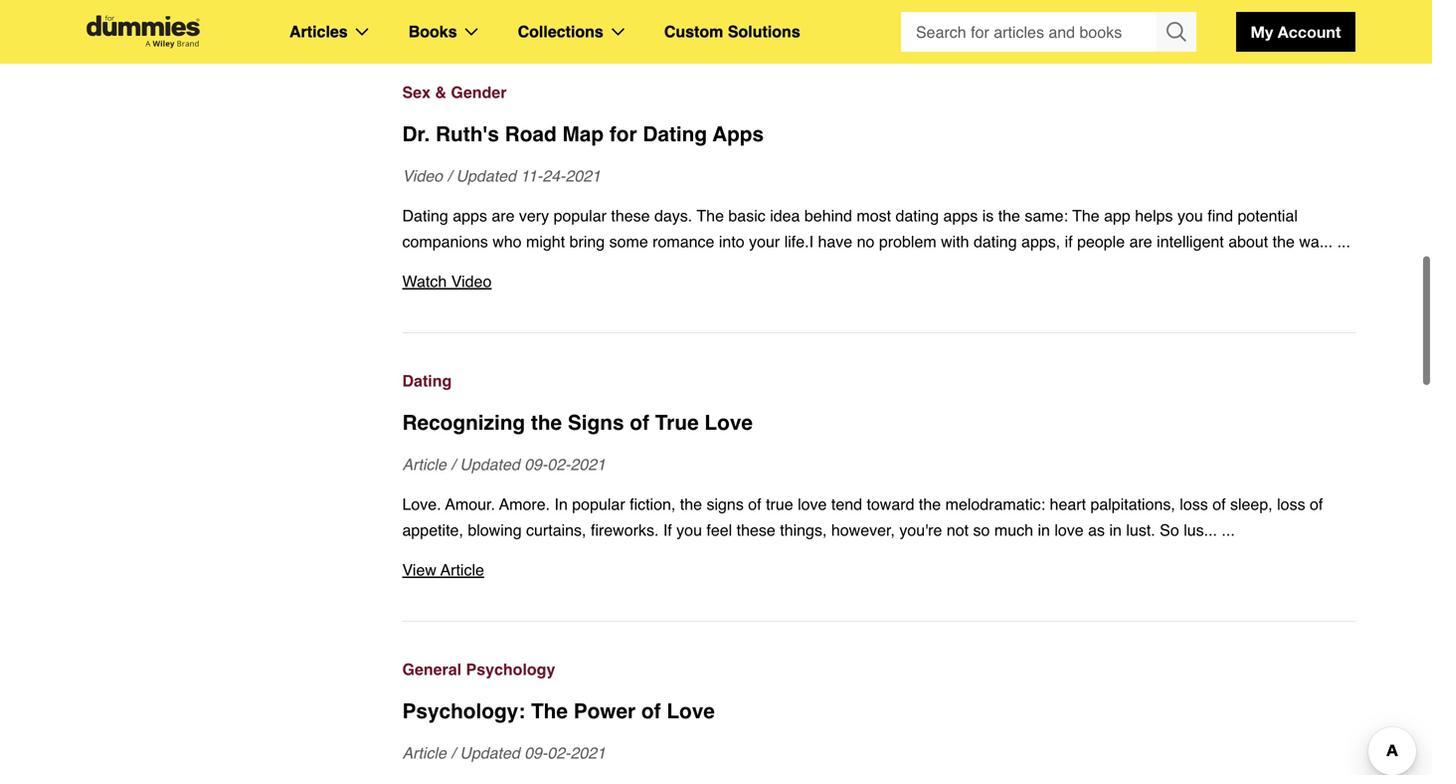 Task type: describe. For each thing, give the bounding box(es) containing it.
these inside 'love. amour. amore. in popular fiction, the signs of true love tend toward the melodramatic: heart palpitations, loss of sleep, loss of appetite, blowing curtains, fireworks. if you feel these things, however, you're not so much in love as in lust. so lus...'
[[737, 521, 776, 539]]

1 vertical spatial article
[[441, 561, 484, 579]]

gender
[[451, 83, 507, 101]]

open collections list image
[[612, 28, 625, 36]]

true
[[655, 411, 699, 435]]

09- for the
[[525, 744, 548, 762]]

general
[[402, 660, 462, 679]]

days.
[[655, 206, 693, 225]]

account
[[1278, 22, 1342, 41]]

the left signs
[[680, 495, 702, 513]]

view article link
[[402, 557, 1356, 583]]

problem
[[879, 232, 937, 251]]

2 loss from the left
[[1278, 495, 1306, 513]]

idea
[[770, 206, 800, 225]]

view article
[[402, 561, 484, 579]]

map
[[563, 122, 604, 146]]

helps
[[1135, 206, 1173, 225]]

have
[[818, 232, 853, 251]]

dr. ruth's road map for dating apps
[[402, 122, 764, 146]]

people
[[1078, 232, 1125, 251]]

into
[[719, 232, 745, 251]]

custom solutions link
[[664, 19, 801, 45]]

open article categories image
[[356, 28, 369, 36]]

bring
[[570, 232, 605, 251]]

psychology
[[466, 660, 555, 679]]

0 vertical spatial love
[[705, 411, 753, 435]]

open book categories image
[[465, 28, 478, 36]]

sex & gender
[[402, 83, 507, 101]]

watch
[[402, 272, 447, 291]]

as
[[1089, 521, 1105, 539]]

popular for road
[[554, 206, 607, 225]]

articles
[[290, 22, 348, 41]]

romance
[[653, 232, 715, 251]]

basic
[[729, 206, 766, 225]]

2021 for power
[[571, 744, 606, 762]]

dating for dating apps are very popular these days. the basic idea behind most dating apps is the same: the app helps you find potential companions who might bring some romance into your life.i have no problem with dating apps, if people are intelligent about the wa...
[[402, 206, 448, 225]]

so
[[974, 521, 990, 539]]

melodramatic:
[[946, 495, 1046, 513]]

sex
[[402, 83, 431, 101]]

solutions
[[728, 22, 801, 41]]

02- for the
[[548, 455, 571, 474]]

sleep,
[[1231, 495, 1273, 513]]

&
[[435, 83, 447, 101]]

if
[[1065, 232, 1073, 251]]

some
[[609, 232, 648, 251]]

1 apps from the left
[[453, 206, 487, 225]]

2021 for road
[[566, 167, 601, 185]]

no
[[857, 232, 875, 251]]

signs
[[707, 495, 744, 513]]

/ for recognizing
[[451, 455, 456, 474]]

custom
[[664, 22, 724, 41]]

the left 'signs'
[[531, 411, 562, 435]]

dating link
[[402, 368, 1356, 394]]

recognizing
[[402, 411, 525, 435]]

toward
[[867, 495, 915, 513]]

if
[[663, 521, 672, 539]]

my account
[[1251, 22, 1342, 41]]

1 vertical spatial dating
[[974, 232, 1017, 251]]

the right is
[[999, 206, 1021, 225]]

my
[[1251, 22, 1274, 41]]

true
[[766, 495, 794, 513]]

psychology: the power of love
[[402, 699, 715, 723]]

updated for the
[[460, 455, 520, 474]]

lust.
[[1127, 521, 1156, 539]]

logo image
[[77, 15, 210, 48]]

most
[[857, 206, 891, 225]]

0 vertical spatial dating
[[896, 206, 939, 225]]

fireworks.
[[591, 521, 659, 539]]

article for recognizing the signs of true love
[[402, 455, 447, 474]]

psychology:
[[402, 699, 525, 723]]

popular for signs
[[572, 495, 625, 513]]

psychology: the power of love link
[[402, 696, 1356, 726]]

ruth's
[[436, 122, 499, 146]]

wa...
[[1300, 232, 1333, 251]]

09- for the
[[525, 455, 548, 474]]

dr.
[[402, 122, 430, 146]]

same:
[[1025, 206, 1068, 225]]

24-
[[543, 167, 566, 185]]

dr. ruth's road map for dating apps link
[[402, 119, 1356, 149]]

you inside the dating apps are very popular these days. the basic idea behind most dating apps is the same: the app helps you find potential companions who might bring some romance into your life.i have no problem with dating apps, if people are intelligent about the wa...
[[1178, 206, 1204, 225]]

intelligent
[[1157, 232, 1224, 251]]

video inside 'watch video' link
[[451, 272, 492, 291]]

custom solutions
[[664, 22, 801, 41]]

not
[[947, 521, 969, 539]]

with
[[941, 232, 970, 251]]

recognizing the signs of true love link
[[402, 408, 1356, 438]]

dating for dating link
[[402, 372, 452, 390]]

general psychology
[[402, 660, 555, 679]]

general psychology link
[[402, 657, 1356, 682]]

1 loss from the left
[[1180, 495, 1209, 513]]



Task type: vqa. For each thing, say whether or not it's contained in the screenshot.
on within the offers you guidance and practical advice on how to identify and pursue your passion. With exercises t
no



Task type: locate. For each thing, give the bounding box(es) containing it.
my account link
[[1237, 12, 1356, 52]]

0 horizontal spatial love
[[798, 495, 827, 513]]

much
[[995, 521, 1034, 539]]

1 horizontal spatial love
[[1055, 521, 1084, 539]]

road
[[505, 122, 557, 146]]

updated
[[456, 167, 516, 185], [460, 455, 520, 474], [460, 744, 520, 762]]

0 vertical spatial love
[[798, 495, 827, 513]]

loss right sleep,
[[1278, 495, 1306, 513]]

1 vertical spatial love
[[667, 699, 715, 723]]

the down potential
[[1273, 232, 1295, 251]]

lus...
[[1184, 521, 1218, 539]]

0 vertical spatial video
[[402, 167, 443, 185]]

heart
[[1050, 495, 1086, 513]]

curtains,
[[526, 521, 586, 539]]

updated up amour.
[[460, 455, 520, 474]]

11-
[[521, 167, 543, 185]]

love right true
[[705, 411, 753, 435]]

the left power
[[531, 699, 568, 723]]

02- up in
[[548, 455, 571, 474]]

find
[[1208, 206, 1234, 225]]

so
[[1160, 521, 1180, 539]]

2021 down dr. ruth's road map for dating apps
[[566, 167, 601, 185]]

0 horizontal spatial dating
[[896, 206, 939, 225]]

dating
[[643, 122, 707, 146], [402, 206, 448, 225], [402, 372, 452, 390]]

1 09- from the top
[[525, 455, 548, 474]]

0 vertical spatial popular
[[554, 206, 607, 225]]

recognizing the signs of true love
[[402, 411, 753, 435]]

1 horizontal spatial in
[[1110, 521, 1122, 539]]

1 in from the left
[[1038, 521, 1051, 539]]

you up intelligent
[[1178, 206, 1204, 225]]

these inside the dating apps are very popular these days. the basic idea behind most dating apps is the same: the app helps you find potential companions who might bring some romance into your life.i have no problem with dating apps, if people are intelligent about the wa...
[[611, 206, 650, 225]]

2 vertical spatial dating
[[402, 372, 452, 390]]

love up things,
[[798, 495, 827, 513]]

1 vertical spatial updated
[[460, 455, 520, 474]]

potential
[[1238, 206, 1298, 225]]

2 vertical spatial /
[[451, 744, 456, 762]]

in
[[555, 495, 568, 513]]

loss
[[1180, 495, 1209, 513], [1278, 495, 1306, 513]]

02- down the psychology: the power of love
[[548, 744, 571, 762]]

02- for the
[[548, 744, 571, 762]]

updated down the psychology:
[[460, 744, 520, 762]]

1 vertical spatial /
[[451, 455, 456, 474]]

very
[[519, 206, 549, 225]]

love down heart
[[1055, 521, 1084, 539]]

1 vertical spatial article / updated 09-02-2021
[[402, 744, 606, 762]]

are up who
[[492, 206, 515, 225]]

article
[[402, 455, 447, 474], [441, 561, 484, 579], [402, 744, 447, 762]]

blowing
[[468, 521, 522, 539]]

video / updated 11-24-2021
[[402, 167, 601, 185]]

1 vertical spatial these
[[737, 521, 776, 539]]

apps up with
[[944, 206, 978, 225]]

popular
[[554, 206, 607, 225], [572, 495, 625, 513]]

1 vertical spatial video
[[451, 272, 492, 291]]

1 horizontal spatial video
[[451, 272, 492, 291]]

/ for psychology:
[[451, 744, 456, 762]]

1 vertical spatial dating
[[402, 206, 448, 225]]

09- down the psychology: the power of love
[[525, 744, 548, 762]]

love
[[705, 411, 753, 435], [667, 699, 715, 723]]

these down true
[[737, 521, 776, 539]]

popular up bring
[[554, 206, 607, 225]]

dating apps are very popular these days. the basic idea behind most dating apps is the same: the app helps you find potential companions who might bring some romance into your life.i have no problem with dating apps, if people are intelligent about the wa...
[[402, 206, 1338, 251]]

life.i
[[785, 232, 814, 251]]

of
[[630, 411, 650, 435], [748, 495, 762, 513], [1213, 495, 1226, 513], [1310, 495, 1324, 513], [642, 699, 661, 723]]

2021
[[566, 167, 601, 185], [571, 455, 606, 474], [571, 744, 606, 762]]

0 horizontal spatial loss
[[1180, 495, 1209, 513]]

loss up lus...
[[1180, 495, 1209, 513]]

/ for dr.
[[447, 167, 452, 185]]

2 horizontal spatial the
[[1073, 206, 1100, 225]]

article up love. on the left of the page
[[402, 455, 447, 474]]

1 horizontal spatial you
[[1178, 206, 1204, 225]]

love right power
[[667, 699, 715, 723]]

Search for articles and books text field
[[901, 12, 1159, 52]]

0 horizontal spatial in
[[1038, 521, 1051, 539]]

article / updated 09-02-2021 for recognizing
[[402, 455, 606, 474]]

1 horizontal spatial loss
[[1278, 495, 1306, 513]]

2 02- from the top
[[548, 744, 571, 762]]

1 vertical spatial 2021
[[571, 455, 606, 474]]

0 horizontal spatial these
[[611, 206, 650, 225]]

tend
[[832, 495, 863, 513]]

for
[[610, 122, 637, 146]]

0 vertical spatial article
[[402, 455, 447, 474]]

1 horizontal spatial these
[[737, 521, 776, 539]]

dating right for
[[643, 122, 707, 146]]

0 vertical spatial 09-
[[525, 455, 548, 474]]

1 02- from the top
[[548, 455, 571, 474]]

apps,
[[1022, 232, 1061, 251]]

in
[[1038, 521, 1051, 539], [1110, 521, 1122, 539]]

1 horizontal spatial apps
[[944, 206, 978, 225]]

love
[[798, 495, 827, 513], [1055, 521, 1084, 539]]

love.
[[402, 495, 441, 513]]

0 horizontal spatial are
[[492, 206, 515, 225]]

updated for ruth's
[[456, 167, 516, 185]]

2021 down power
[[571, 744, 606, 762]]

the up you're
[[919, 495, 941, 513]]

apps
[[453, 206, 487, 225], [944, 206, 978, 225]]

popular inside 'love. amour. amore. in popular fiction, the signs of true love tend toward the melodramatic: heart palpitations, loss of sleep, loss of appetite, blowing curtains, fireworks. if you feel these things, however, you're not so much in love as in lust. so lus...'
[[572, 495, 625, 513]]

article for psychology: the power of love
[[402, 744, 447, 762]]

are
[[492, 206, 515, 225], [1130, 232, 1153, 251]]

you're
[[900, 521, 943, 539]]

things,
[[780, 521, 827, 539]]

power
[[574, 699, 636, 723]]

apps up companions
[[453, 206, 487, 225]]

palpitations,
[[1091, 495, 1176, 513]]

about
[[1229, 232, 1269, 251]]

your
[[749, 232, 780, 251]]

1 vertical spatial 09-
[[525, 744, 548, 762]]

dating
[[896, 206, 939, 225], [974, 232, 1017, 251]]

2021 down 'signs'
[[571, 455, 606, 474]]

fiction,
[[630, 495, 676, 513]]

behind
[[805, 206, 853, 225]]

2 vertical spatial 2021
[[571, 744, 606, 762]]

video right watch
[[451, 272, 492, 291]]

1 horizontal spatial are
[[1130, 232, 1153, 251]]

0 vertical spatial 2021
[[566, 167, 601, 185]]

in right 'much'
[[1038, 521, 1051, 539]]

dating down is
[[974, 232, 1017, 251]]

1 vertical spatial are
[[1130, 232, 1153, 251]]

2 vertical spatial updated
[[460, 744, 520, 762]]

feel
[[707, 521, 732, 539]]

the up into
[[697, 206, 724, 225]]

0 vertical spatial /
[[447, 167, 452, 185]]

article down the psychology:
[[402, 744, 447, 762]]

the
[[697, 206, 724, 225], [1073, 206, 1100, 225], [531, 699, 568, 723]]

books
[[409, 22, 457, 41]]

article / updated 09-02-2021 down the psychology:
[[402, 744, 606, 762]]

group
[[901, 12, 1197, 52]]

0 horizontal spatial the
[[531, 699, 568, 723]]

0 vertical spatial dating
[[643, 122, 707, 146]]

are down helps
[[1130, 232, 1153, 251]]

app
[[1104, 206, 1131, 225]]

0 vertical spatial 02-
[[548, 455, 571, 474]]

video
[[402, 167, 443, 185], [451, 272, 492, 291]]

who
[[493, 232, 522, 251]]

dating up companions
[[402, 206, 448, 225]]

amore.
[[499, 495, 550, 513]]

updated left "11-"
[[456, 167, 516, 185]]

0 horizontal spatial apps
[[453, 206, 487, 225]]

dating inside the dating apps are very popular these days. the basic idea behind most dating apps is the same: the app helps you find potential companions who might bring some romance into your life.i have no problem with dating apps, if people are intelligent about the wa...
[[402, 206, 448, 225]]

1 vertical spatial love
[[1055, 521, 1084, 539]]

2 article / updated 09-02-2021 from the top
[[402, 744, 606, 762]]

2 09- from the top
[[525, 744, 548, 762]]

these up some
[[611, 206, 650, 225]]

sex & gender link
[[402, 80, 1356, 105]]

updated for the
[[460, 744, 520, 762]]

2 apps from the left
[[944, 206, 978, 225]]

1 vertical spatial popular
[[572, 495, 625, 513]]

/ down the psychology:
[[451, 744, 456, 762]]

however,
[[832, 521, 895, 539]]

dating up recognizing
[[402, 372, 452, 390]]

/ down "ruth's"
[[447, 167, 452, 185]]

0 vertical spatial article / updated 09-02-2021
[[402, 455, 606, 474]]

0 vertical spatial these
[[611, 206, 650, 225]]

the
[[999, 206, 1021, 225], [1273, 232, 1295, 251], [531, 411, 562, 435], [680, 495, 702, 513], [919, 495, 941, 513]]

1 vertical spatial you
[[677, 521, 702, 539]]

watch video link
[[402, 269, 1356, 294]]

/ down recognizing
[[451, 455, 456, 474]]

amour.
[[445, 495, 495, 513]]

you right if
[[677, 521, 702, 539]]

popular inside the dating apps are very popular these days. the basic idea behind most dating apps is the same: the app helps you find potential companions who might bring some romance into your life.i have no problem with dating apps, if people are intelligent about the wa...
[[554, 206, 607, 225]]

watch video
[[402, 272, 492, 291]]

close this dialog image
[[1403, 694, 1423, 714]]

0 horizontal spatial video
[[402, 167, 443, 185]]

1 horizontal spatial the
[[697, 206, 724, 225]]

2 in from the left
[[1110, 521, 1122, 539]]

dating up problem
[[896, 206, 939, 225]]

these
[[611, 206, 650, 225], [737, 521, 776, 539]]

appetite,
[[402, 521, 464, 539]]

the up people
[[1073, 206, 1100, 225]]

0 vertical spatial updated
[[456, 167, 516, 185]]

0 horizontal spatial you
[[677, 521, 702, 539]]

collections
[[518, 22, 604, 41]]

/
[[447, 167, 452, 185], [451, 455, 456, 474], [451, 744, 456, 762]]

article / updated 09-02-2021 up 'amore.'
[[402, 455, 606, 474]]

popular up fireworks.
[[572, 495, 625, 513]]

video down dr.
[[402, 167, 443, 185]]

1 vertical spatial 02-
[[548, 744, 571, 762]]

0 vertical spatial you
[[1178, 206, 1204, 225]]

apps
[[713, 122, 764, 146]]

0 vertical spatial are
[[492, 206, 515, 225]]

09-
[[525, 455, 548, 474], [525, 744, 548, 762]]

article / updated 09-02-2021 for psychology:
[[402, 744, 606, 762]]

2 vertical spatial article
[[402, 744, 447, 762]]

love. amour. amore. in popular fiction, the signs of true love tend toward the melodramatic: heart palpitations, loss of sleep, loss of appetite, blowing curtains, fireworks. if you feel these things, however, you're not so much in love as in lust. so lus...
[[402, 495, 1324, 539]]

article right view
[[441, 561, 484, 579]]

you inside 'love. amour. amore. in popular fiction, the signs of true love tend toward the melodramatic: heart palpitations, loss of sleep, loss of appetite, blowing curtains, fireworks. if you feel these things, however, you're not so much in love as in lust. so lus...'
[[677, 521, 702, 539]]

article / updated 09-02-2021
[[402, 455, 606, 474], [402, 744, 606, 762]]

signs
[[568, 411, 624, 435]]

1 horizontal spatial dating
[[974, 232, 1017, 251]]

in right as
[[1110, 521, 1122, 539]]

1 article / updated 09-02-2021 from the top
[[402, 455, 606, 474]]

2021 for signs
[[571, 455, 606, 474]]

09- up 'amore.'
[[525, 455, 548, 474]]



